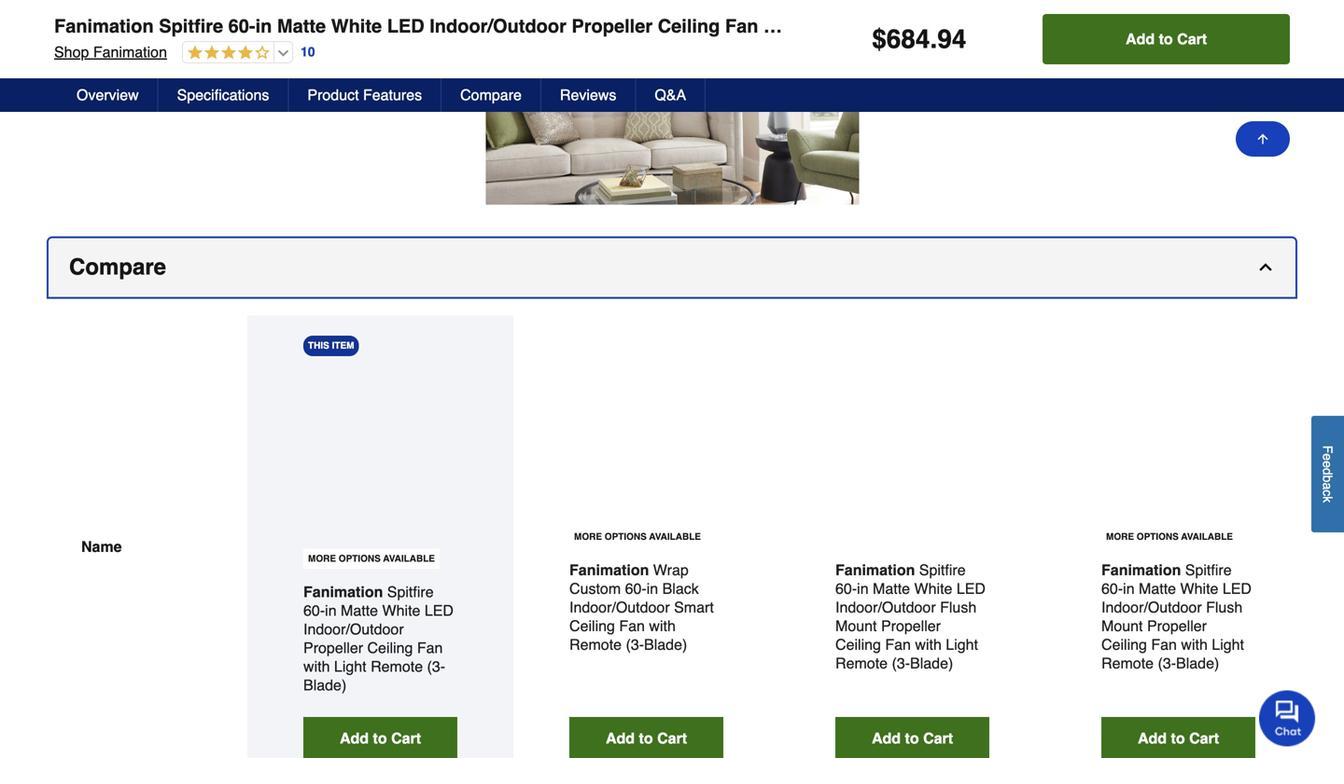 Task type: locate. For each thing, give the bounding box(es) containing it.
remote inside the spitfire 60-in matte white led indoor/outdoor propeller ceiling fan with light remote (3- blade)
[[371, 658, 423, 676]]

remote inside the wrap custom 60-in black indoor/outdoor smart ceiling fan with remote (3-blade)
[[569, 636, 622, 654]]

with inside the spitfire 60-in matte white led indoor/outdoor propeller ceiling fan with light remote (3- blade)
[[303, 658, 330, 676]]

to
[[1159, 30, 1173, 48], [373, 730, 387, 747], [639, 730, 653, 747], [905, 730, 919, 747], [1171, 730, 1185, 747]]

spitfire 60-in matte white led indoor/outdoor flush mount propeller ceiling fan with light remote (3-blade)
[[835, 562, 986, 672], [1101, 562, 1252, 672]]

matte inside the spitfire 60-in matte white led indoor/outdoor propeller ceiling fan with light remote (3- blade)
[[341, 602, 378, 620]]

q&a button
[[636, 78, 706, 112]]

more options available cell
[[569, 527, 706, 547], [1101, 527, 1238, 547], [303, 549, 440, 569]]

1 horizontal spatial more options available cell
[[569, 527, 706, 547]]

1 horizontal spatial mount
[[1101, 618, 1143, 635]]

0 horizontal spatial compare
[[69, 254, 166, 280]]

wrap
[[653, 562, 689, 579]]

0 horizontal spatial flush
[[940, 599, 976, 616]]

indoor/outdoor
[[430, 15, 566, 37], [569, 599, 670, 616], [835, 599, 936, 616], [1101, 599, 1202, 616], [303, 621, 404, 638]]

0 horizontal spatial mount
[[835, 618, 877, 635]]

(3- inside the wrap custom 60-in black indoor/outdoor smart ceiling fan with remote (3-blade)
[[626, 636, 644, 654]]

e up b on the bottom of page
[[1320, 461, 1335, 468]]

spitfire 60-in matte white led indoor/outdoor propeller ceiling fan with light remote (3- blade)
[[303, 584, 454, 694]]

remote
[[857, 15, 925, 37], [569, 636, 622, 654], [835, 655, 888, 672], [1101, 655, 1154, 672], [371, 658, 423, 676]]

flush
[[940, 599, 976, 616], [1206, 599, 1243, 616]]

e up d
[[1320, 454, 1335, 461]]

a
[[1320, 483, 1335, 490]]

e
[[1320, 454, 1335, 461], [1320, 461, 1335, 468]]

1 horizontal spatial options
[[605, 532, 647, 543]]

options
[[605, 532, 647, 543], [1137, 532, 1179, 543], [339, 554, 381, 564]]

reviews
[[560, 86, 616, 104]]

(3-
[[930, 15, 953, 37], [626, 636, 644, 654], [892, 655, 910, 672], [1158, 655, 1176, 672], [427, 658, 445, 676]]

1 vertical spatial compare
[[69, 254, 166, 280]]

name
[[81, 539, 122, 556]]

more options available cell for wrap
[[569, 527, 706, 547]]

0 horizontal spatial available
[[383, 554, 435, 564]]

ceiling inside the wrap custom 60-in black indoor/outdoor smart ceiling fan with remote (3-blade)
[[569, 618, 615, 635]]

1 flush from the left
[[940, 599, 976, 616]]

60-
[[228, 15, 255, 37], [625, 580, 647, 598], [835, 580, 857, 598], [1101, 580, 1123, 598], [303, 602, 325, 620]]

white
[[331, 15, 382, 37], [914, 580, 952, 598], [1180, 580, 1218, 598], [382, 602, 420, 620]]

1 horizontal spatial more options available
[[574, 532, 701, 543]]

d
[[1320, 468, 1335, 476]]

f
[[1320, 446, 1335, 454]]

in
[[255, 15, 272, 37], [647, 580, 658, 598], [857, 580, 869, 598], [1123, 580, 1135, 598], [325, 602, 337, 620]]

options for spitfire
[[1137, 532, 1179, 543]]

2 e from the top
[[1320, 461, 1335, 468]]

fanimation spitfire 60-in matte white led indoor/outdoor propeller ceiling fan with light remote (3-blade)
[[54, 15, 1010, 37]]

0 horizontal spatial spitfire 60-in matte white led indoor/outdoor flush mount propeller ceiling fan with light remote (3-blade)
[[835, 562, 986, 672]]

matte
[[277, 15, 326, 37], [873, 580, 910, 598], [1139, 580, 1176, 598], [341, 602, 378, 620]]

cart
[[1177, 30, 1207, 48], [391, 730, 421, 747], [657, 730, 687, 747], [923, 730, 953, 747], [1189, 730, 1219, 747]]

light
[[806, 15, 852, 37], [946, 636, 978, 654], [1212, 636, 1244, 654], [334, 658, 366, 676]]

2 spitfire 60-in matte white led indoor/outdoor flush mount propeller ceiling fan with light remote (3-blade) from the left
[[1101, 562, 1252, 672]]

add to cart button
[[1043, 14, 1290, 64], [303, 718, 457, 759], [569, 718, 723, 759], [835, 718, 989, 759], [1101, 718, 1255, 759]]

0 horizontal spatial more options available cell
[[303, 549, 440, 569]]

features
[[363, 86, 422, 104]]

fan
[[725, 15, 758, 37], [619, 618, 645, 635], [885, 636, 911, 654], [1151, 636, 1177, 654], [417, 640, 443, 657]]

0 vertical spatial compare
[[460, 86, 522, 104]]

reviews button
[[541, 78, 636, 112]]

$
[[872, 24, 886, 54]]

684
[[886, 24, 930, 54]]

1 horizontal spatial spitfire 60-in matte white led indoor/outdoor flush mount propeller ceiling fan with light remote (3-blade)
[[1101, 562, 1252, 672]]

white inside the spitfire 60-in matte white led indoor/outdoor propeller ceiling fan with light remote (3- blade)
[[382, 602, 420, 620]]

item
[[332, 340, 354, 351]]

2 flush from the left
[[1206, 599, 1243, 616]]

this item
[[308, 340, 354, 351]]

1 horizontal spatial available
[[649, 532, 701, 543]]

blade)
[[953, 15, 1010, 37], [644, 636, 687, 654], [910, 655, 953, 672], [1176, 655, 1219, 672], [303, 677, 347, 694]]

2 horizontal spatial available
[[1181, 532, 1233, 543]]

1 horizontal spatial flush
[[1206, 599, 1243, 616]]

compare button
[[442, 78, 541, 112], [49, 238, 1296, 297]]

10
[[301, 44, 315, 59]]

1 horizontal spatial compare
[[460, 86, 522, 104]]

b
[[1320, 476, 1335, 483]]

propeller inside the spitfire 60-in matte white led indoor/outdoor propeller ceiling fan with light remote (3- blade)
[[303, 640, 363, 657]]

(3- inside the spitfire 60-in matte white led indoor/outdoor propeller ceiling fan with light remote (3- blade)
[[427, 658, 445, 676]]

available for spitfire
[[1181, 532, 1233, 543]]

options for wrap
[[605, 532, 647, 543]]

more options available
[[574, 532, 701, 543], [1106, 532, 1233, 543], [308, 554, 435, 564]]

60- inside the spitfire 60-in matte white led indoor/outdoor propeller ceiling fan with light remote (3- blade)
[[303, 602, 325, 620]]

2 mount from the left
[[1101, 618, 1143, 635]]

2 horizontal spatial more options available cell
[[1101, 527, 1238, 547]]

in inside the spitfire 60-in matte white led indoor/outdoor propeller ceiling fan with light remote (3- blade)
[[325, 602, 337, 620]]

1 vertical spatial compare button
[[49, 238, 1296, 297]]

more
[[574, 532, 602, 543], [1106, 532, 1134, 543], [308, 554, 336, 564]]

shop
[[54, 43, 89, 61]]

add
[[1126, 30, 1155, 48], [340, 730, 369, 747], [606, 730, 635, 747], [872, 730, 901, 747], [1138, 730, 1167, 747]]

2 horizontal spatial options
[[1137, 532, 1179, 543]]

2 horizontal spatial more
[[1106, 532, 1134, 543]]

0 horizontal spatial more options available
[[308, 554, 435, 564]]

more options available cell for spitfire
[[1101, 527, 1238, 547]]

3.8 stars image
[[183, 45, 270, 62]]

.
[[930, 24, 937, 54]]

1 spitfire 60-in matte white led indoor/outdoor flush mount propeller ceiling fan with light remote (3-blade) from the left
[[835, 562, 986, 672]]

propeller
[[572, 15, 653, 37], [881, 618, 941, 635], [1147, 618, 1207, 635], [303, 640, 363, 657]]

blade) inside the spitfire 60-in matte white led indoor/outdoor propeller ceiling fan with light remote (3- blade)
[[303, 677, 347, 694]]

mount
[[835, 618, 877, 635], [1101, 618, 1143, 635]]

with
[[764, 15, 801, 37], [649, 618, 676, 635], [915, 636, 942, 654], [1181, 636, 1208, 654], [303, 658, 330, 676]]

available
[[649, 532, 701, 543], [1181, 532, 1233, 543], [383, 554, 435, 564]]

fanimation
[[54, 15, 154, 37], [93, 43, 167, 61], [569, 562, 649, 579], [835, 562, 915, 579], [1101, 562, 1181, 579], [303, 584, 383, 601]]

spitfire
[[159, 15, 223, 37], [919, 562, 966, 579], [1185, 562, 1232, 579], [387, 584, 434, 601]]

2 horizontal spatial more options available
[[1106, 532, 1233, 543]]

led
[[387, 15, 424, 37], [957, 580, 986, 598], [1223, 580, 1252, 598], [425, 602, 454, 620]]

1 horizontal spatial more
[[574, 532, 602, 543]]

with inside the wrap custom 60-in black indoor/outdoor smart ceiling fan with remote (3-blade)
[[649, 618, 676, 635]]

add to cart
[[1126, 30, 1207, 48], [340, 730, 421, 747], [606, 730, 687, 747], [872, 730, 953, 747], [1138, 730, 1219, 747]]

60- inside the wrap custom 60-in black indoor/outdoor smart ceiling fan with remote (3-blade)
[[625, 580, 647, 598]]

compare
[[460, 86, 522, 104], [69, 254, 166, 280]]

ceiling
[[658, 15, 720, 37], [569, 618, 615, 635], [835, 636, 881, 654], [1101, 636, 1147, 654], [367, 640, 413, 657]]

more for wrap custom 60-in black indoor/outdoor smart ceiling fan with remote (3-blade)
[[574, 532, 602, 543]]



Task type: vqa. For each thing, say whether or not it's contained in the screenshot.
on
no



Task type: describe. For each thing, give the bounding box(es) containing it.
1 mount from the left
[[835, 618, 877, 635]]

indoor/outdoor inside the wrap custom 60-in black indoor/outdoor smart ceiling fan with remote (3-blade)
[[569, 599, 670, 616]]

0 horizontal spatial options
[[339, 554, 381, 564]]

product features
[[307, 86, 422, 104]]

available for wrap
[[649, 532, 701, 543]]

product
[[307, 86, 359, 104]]

specifications button
[[158, 78, 289, 112]]

smart
[[674, 599, 714, 616]]

spitfire inside the spitfire 60-in matte white led indoor/outdoor propeller ceiling fan with light remote (3- blade)
[[387, 584, 434, 601]]

0 horizontal spatial more
[[308, 554, 336, 564]]

94
[[937, 24, 966, 54]]

arrow up image
[[1255, 132, 1270, 147]]

product features button
[[289, 78, 442, 112]]

blade) inside the wrap custom 60-in black indoor/outdoor smart ceiling fan with remote (3-blade)
[[644, 636, 687, 654]]

fan inside the spitfire 60-in matte white led indoor/outdoor propeller ceiling fan with light remote (3- blade)
[[417, 640, 443, 657]]

in inside the wrap custom 60-in black indoor/outdoor smart ceiling fan with remote (3-blade)
[[647, 580, 658, 598]]

more for spitfire 60-in matte white led indoor/outdoor flush mount propeller ceiling fan with light remote (3-blade)
[[1106, 532, 1134, 543]]

more options available for spitfire
[[1106, 532, 1233, 543]]

ceiling inside the spitfire 60-in matte white led indoor/outdoor propeller ceiling fan with light remote (3- blade)
[[367, 640, 413, 657]]

overview button
[[58, 78, 158, 112]]

0 vertical spatial compare button
[[442, 78, 541, 112]]

this
[[308, 340, 329, 351]]

custom
[[569, 580, 621, 598]]

1 e from the top
[[1320, 454, 1335, 461]]

indoor/outdoor inside the spitfire 60-in matte white led indoor/outdoor propeller ceiling fan with light remote (3- blade)
[[303, 621, 404, 638]]

chevron up image
[[1256, 258, 1275, 277]]

wrap custom 60-in black indoor/outdoor smart ceiling fan with remote (3-blade)
[[569, 562, 714, 654]]

fan inside the wrap custom 60-in black indoor/outdoor smart ceiling fan with remote (3-blade)
[[619, 618, 645, 635]]

c
[[1320, 490, 1335, 497]]

f e e d b a c k button
[[1311, 416, 1344, 533]]

f e e d b a c k
[[1320, 446, 1335, 503]]

shop fanimation
[[54, 43, 167, 61]]

black
[[662, 580, 699, 598]]

led inside the spitfire 60-in matte white led indoor/outdoor propeller ceiling fan with light remote (3- blade)
[[425, 602, 454, 620]]

chat invite button image
[[1259, 690, 1316, 747]]

k
[[1320, 497, 1335, 503]]

overview
[[77, 86, 139, 104]]

$ 684 . 94
[[872, 24, 966, 54]]

specifications
[[177, 86, 269, 104]]

light inside the spitfire 60-in matte white led indoor/outdoor propeller ceiling fan with light remote (3- blade)
[[334, 658, 366, 676]]

q&a
[[655, 86, 686, 104]]

more options available for wrap
[[574, 532, 701, 543]]



